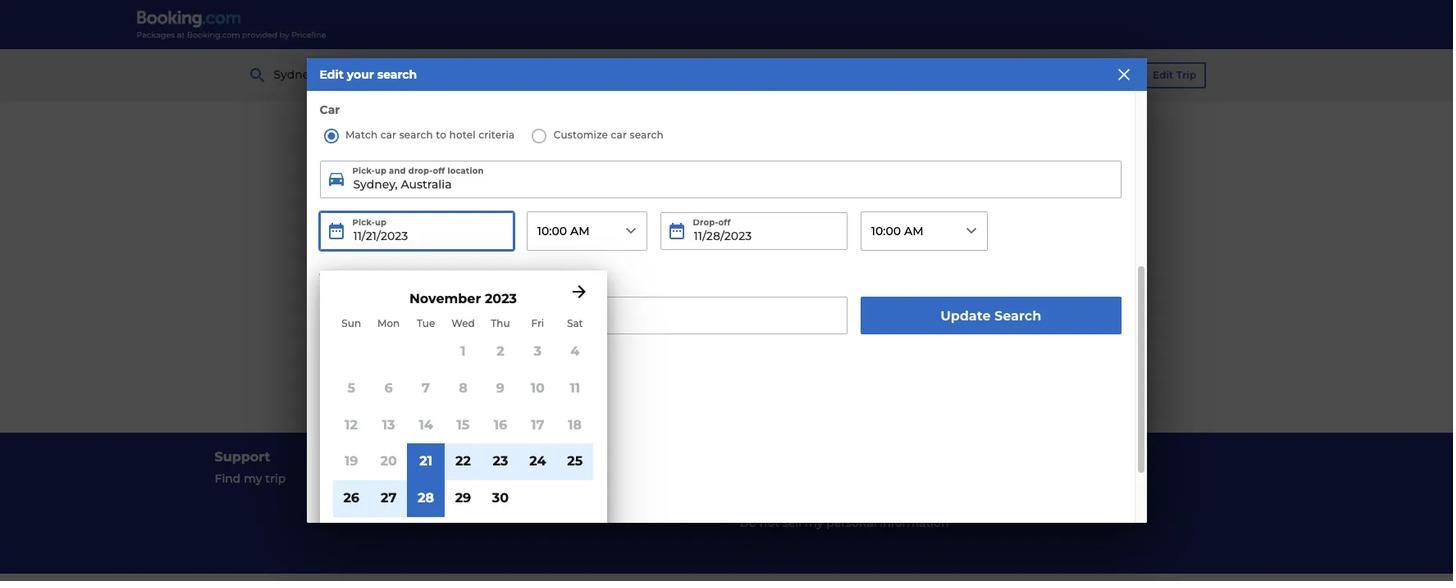 Task type: locate. For each thing, give the bounding box(es) containing it.
10 button
[[519, 371, 556, 408]]

2 | from the left
[[845, 67, 849, 83]]

your up match
[[347, 67, 374, 82]]

0 horizontal spatial nov
[[616, 67, 639, 82]]

1 horizontal spatial edit
[[1153, 69, 1174, 81]]

car
[[380, 129, 397, 142], [611, 129, 627, 142]]

update search button
[[861, 297, 1121, 335]]

my inside support find my trip
[[244, 472, 262, 487]]

0 horizontal spatial adults,
[[364, 308, 404, 323]]

children,
[[417, 308, 470, 323]]

6
[[384, 381, 393, 396]]

0 horizontal spatial 28
[[418, 491, 434, 506]]

22
[[455, 454, 471, 470]]

25
[[567, 454, 583, 470]]

1 vertical spatial adults,
[[364, 308, 404, 323]]

car right match
[[380, 129, 397, 142]]

update search
[[940, 308, 1041, 324]]

4 left mon
[[353, 308, 361, 323]]

13
[[382, 417, 395, 433]]

1 horizontal spatial 4
[[570, 344, 580, 359]]

0 horizontal spatial |
[[546, 67, 550, 83]]

nov left –
[[616, 67, 639, 82]]

try
[[785, 289, 801, 304]]

2 down november 2023
[[473, 308, 479, 323]]

1 vertical spatial my
[[805, 516, 823, 531]]

29
[[455, 491, 471, 506]]

application
[[320, 212, 1453, 582]]

fri
[[531, 317, 544, 330]]

0 vertical spatial my
[[244, 472, 262, 487]]

sorry
[[535, 264, 579, 284]]

adults, right rooms,
[[955, 67, 995, 82]]

search down complete
[[833, 289, 871, 304]]

search for edit your search
[[377, 67, 417, 82]]

30
[[492, 491, 509, 506]]

0 horizontal spatial 4
[[353, 308, 361, 323]]

search for match car search to hotel criteria
[[399, 129, 433, 142]]

update
[[940, 308, 991, 324]]

2023
[[485, 292, 517, 307]]

26
[[343, 491, 359, 506]]

1 | from the left
[[546, 67, 550, 83]]

edit your search
[[320, 67, 417, 82]]

14
[[419, 417, 433, 433]]

1 horizontal spatial adults,
[[955, 67, 995, 82]]

to up then,
[[759, 264, 777, 284]]

0 horizontal spatial my
[[244, 472, 262, 487]]

28 down 21 button
[[418, 491, 434, 506]]

4 right rooms,
[[944, 67, 952, 82]]

booking.com packages image
[[136, 10, 327, 39]]

19 button
[[333, 444, 370, 481]]

sell
[[783, 516, 802, 531]]

0 horizontal spatial 21
[[419, 454, 432, 470]]

29 button
[[445, 481, 482, 518]]

application containing november
[[320, 212, 1453, 582]]

15 button
[[445, 408, 482, 444]]

1 horizontal spatial 28
[[718, 67, 732, 82]]

were
[[648, 264, 691, 284]]

0 vertical spatial 21
[[642, 67, 653, 82]]

dates.
[[712, 289, 746, 304]]

21 down 14 "button"
[[419, 454, 432, 470]]

12
[[345, 417, 358, 433]]

10
[[531, 381, 545, 396]]

27
[[381, 491, 397, 506]]

1 horizontal spatial to
[[759, 264, 777, 284]]

18
[[568, 417, 582, 433]]

search left hotel
[[399, 129, 433, 142]]

2 inside 2 button
[[497, 344, 504, 359]]

24
[[529, 454, 546, 470]]

search down –
[[630, 129, 664, 142]]

my
[[244, 472, 262, 487], [805, 516, 823, 531]]

21
[[642, 67, 653, 82], [419, 454, 432, 470]]

1 horizontal spatial car
[[611, 129, 627, 142]]

0 horizontal spatial car
[[380, 129, 397, 142]]

0 horizontal spatial tue,
[[589, 67, 613, 82]]

1 car from the left
[[380, 129, 397, 142]]

edit trip button
[[1143, 62, 1206, 89]]

check
[[567, 289, 604, 304]]

search
[[377, 67, 417, 82], [399, 129, 433, 142], [630, 129, 664, 142], [833, 289, 871, 304]]

edit inside edit trip button
[[1153, 69, 1174, 81]]

17 button
[[519, 408, 556, 444]]

edit
[[320, 67, 344, 82], [1153, 69, 1174, 81]]

then,
[[749, 289, 781, 304]]

my right sell
[[805, 516, 823, 531]]

9
[[496, 381, 505, 396]]

your down complete
[[804, 289, 830, 304]]

23
[[493, 454, 508, 470]]

find
[[215, 472, 241, 487]]

23 button
[[482, 444, 519, 481]]

adults, inside the 4 adults, 2 children, 2 rooms button
[[364, 308, 404, 323]]

edit left 'trip' at top right
[[1153, 69, 1174, 81]]

search.
[[911, 264, 972, 284]]

0 vertical spatial to
[[436, 129, 446, 142]]

your down we
[[607, 289, 633, 304]]

my left trip
[[244, 472, 262, 487]]

1 horizontal spatial tue,
[[665, 67, 689, 82]]

to
[[436, 129, 446, 142], [759, 264, 777, 284]]

to left hotel
[[436, 129, 446, 142]]

tue, right –
[[665, 67, 689, 82]]

Pick-up field
[[320, 213, 513, 250]]

12 button
[[333, 408, 370, 444]]

customize
[[554, 129, 608, 142]]

28 right –
[[718, 67, 732, 82]]

2 vertical spatial 4
[[570, 344, 580, 359]]

support
[[215, 450, 270, 465]]

we're
[[481, 264, 530, 284]]

0 horizontal spatial edit
[[320, 67, 344, 82]]

None field
[[320, 161, 1121, 199]]

4 down 'sat'
[[570, 344, 580, 359]]

18 button
[[556, 408, 594, 444]]

1 horizontal spatial nov
[[692, 67, 715, 82]]

nov right –
[[692, 67, 715, 82]]

tue, left –
[[589, 67, 613, 82]]

criteria
[[479, 129, 515, 142]]

2 nov from the left
[[692, 67, 715, 82]]

tue, nov 21 – tue, nov 28
[[589, 67, 732, 82]]

1 vertical spatial 21
[[419, 454, 432, 470]]

6 button
[[370, 371, 407, 408]]

1 vertical spatial 28
[[418, 491, 434, 506]]

car right customize
[[611, 129, 627, 142]]

4
[[944, 67, 952, 82], [353, 308, 361, 323], [570, 344, 580, 359]]

edit for edit trip
[[1153, 69, 1174, 81]]

1 vertical spatial to
[[759, 264, 777, 284]]

edit up car
[[320, 67, 344, 82]]

we
[[618, 264, 643, 284]]

0 vertical spatial 4
[[944, 67, 952, 82]]

16
[[494, 417, 507, 433]]

|
[[546, 67, 550, 83], [845, 67, 849, 83]]

2
[[888, 67, 895, 82], [999, 67, 1005, 82], [408, 308, 414, 323], [473, 308, 479, 323], [497, 344, 504, 359]]

25 button
[[556, 444, 594, 481]]

11 button
[[556, 371, 594, 408]]

car
[[320, 102, 340, 117]]

2 horizontal spatial 4
[[944, 67, 952, 82]]

21 left –
[[642, 67, 653, 82]]

26 button
[[333, 481, 370, 518]]

adults, right sun
[[364, 308, 404, 323]]

2 car from the left
[[611, 129, 627, 142]]

2 down thu
[[497, 344, 504, 359]]

1 horizontal spatial |
[[845, 67, 849, 83]]

search right australia
[[377, 67, 417, 82]]

rooms,
[[898, 67, 941, 82]]

your up the again.
[[868, 264, 906, 284]]

1 vertical spatial 4
[[353, 308, 361, 323]]



Task type: vqa. For each thing, say whether or not it's contained in the screenshot.
second 'Tue,'
yes



Task type: describe. For each thing, give the bounding box(es) containing it.
customize car search
[[554, 129, 664, 142]]

november
[[409, 292, 481, 307]]

7 button
[[407, 371, 445, 408]]

and
[[686, 289, 709, 304]]

unable
[[695, 264, 755, 284]]

search
[[995, 308, 1041, 324]]

4 for 4 adults, 2 children, 2 rooms
[[353, 308, 361, 323]]

trip
[[1176, 69, 1196, 81]]

search inside we're sorry but we were unable to complete your search. tip: check your location and dates. then, try your search again.
[[833, 289, 871, 304]]

location
[[636, 289, 683, 304]]

27 button
[[370, 481, 407, 518]]

do
[[740, 516, 757, 531]]

19
[[345, 454, 358, 470]]

match
[[345, 129, 378, 142]]

find my trip link
[[215, 469, 713, 491]]

5 button
[[333, 371, 370, 408]]

9 button
[[482, 371, 519, 408]]

wed
[[452, 317, 475, 330]]

1 tue, from the left
[[589, 67, 613, 82]]

search for customize car search
[[630, 129, 664, 142]]

0 vertical spatial 28
[[718, 67, 732, 82]]

4 button
[[556, 334, 594, 371]]

1 button
[[445, 334, 482, 371]]

mon
[[377, 317, 400, 330]]

Drop-off field
[[660, 213, 847, 250]]

17
[[531, 417, 544, 433]]

13 button
[[370, 408, 407, 444]]

sydney,
[[274, 67, 318, 82]]

15
[[457, 417, 470, 433]]

trip
[[265, 472, 286, 487]]

1
[[461, 344, 466, 359]]

| for 2 rooms, 4 adults, 2 children
[[845, 67, 849, 83]]

rooms
[[482, 308, 523, 323]]

2 left "tue"
[[408, 308, 414, 323]]

tue
[[417, 317, 435, 330]]

show january 2024 image
[[569, 283, 589, 302]]

2 rooms, 4 adults, 2 children
[[888, 67, 1058, 82]]

4 for 4
[[570, 344, 580, 359]]

16 button
[[482, 408, 519, 444]]

november 2023
[[409, 292, 517, 307]]

| for tue, nov 21 – tue, nov 28
[[546, 67, 550, 83]]

edit trip
[[1153, 69, 1196, 81]]

1 horizontal spatial 21
[[642, 67, 653, 82]]

car for match
[[380, 129, 397, 142]]

travelers
[[320, 271, 374, 286]]

28 inside button
[[418, 491, 434, 506]]

personal
[[826, 516, 877, 531]]

information
[[880, 516, 949, 531]]

complete
[[782, 264, 863, 284]]

28 button
[[407, 481, 445, 518]]

14 button
[[407, 408, 445, 444]]

20 button
[[370, 444, 407, 481]]

again.
[[874, 289, 910, 304]]

2 button
[[482, 334, 519, 371]]

but
[[583, 264, 613, 284]]

do not sell my personal information link
[[740, 513, 1239, 535]]

4 adults, 2 children, 2 rooms button
[[320, 297, 847, 335]]

0 horizontal spatial to
[[436, 129, 446, 142]]

to inside we're sorry but we were unable to complete your search. tip: check your location and dates. then, try your search again.
[[759, 264, 777, 284]]

22 button
[[445, 444, 482, 481]]

4 adults, 2 children, 2 rooms
[[353, 308, 523, 323]]

sydney, australia
[[274, 67, 372, 82]]

2 tue, from the left
[[665, 67, 689, 82]]

20
[[380, 454, 397, 470]]

1 horizontal spatial my
[[805, 516, 823, 531]]

2 left children
[[999, 67, 1005, 82]]

0 vertical spatial adults,
[[955, 67, 995, 82]]

do not sell my personal information
[[740, 516, 949, 531]]

8 button
[[445, 371, 482, 408]]

support find my trip
[[215, 450, 286, 487]]

sat
[[567, 317, 583, 330]]

Pick-up and drop-off location text field
[[320, 161, 1121, 199]]

7
[[422, 381, 430, 396]]

11
[[570, 381, 580, 396]]

we're sorry but we were unable to complete your search. tip: check your location and dates. then, try your search again.
[[481, 264, 972, 304]]

3 button
[[519, 334, 556, 371]]

1 nov from the left
[[616, 67, 639, 82]]

21 button
[[407, 444, 445, 481]]

2 left rooms,
[[888, 67, 895, 82]]

not
[[760, 516, 779, 531]]

30 button
[[482, 481, 519, 518]]

car for customize
[[611, 129, 627, 142]]

–
[[656, 67, 662, 82]]

sun
[[342, 317, 361, 330]]

8
[[459, 381, 468, 396]]

hotel
[[449, 129, 476, 142]]

children
[[1008, 67, 1058, 82]]

tip:
[[544, 289, 564, 304]]

21 inside 21 button
[[419, 454, 432, 470]]

edit for edit your search
[[320, 67, 344, 82]]



